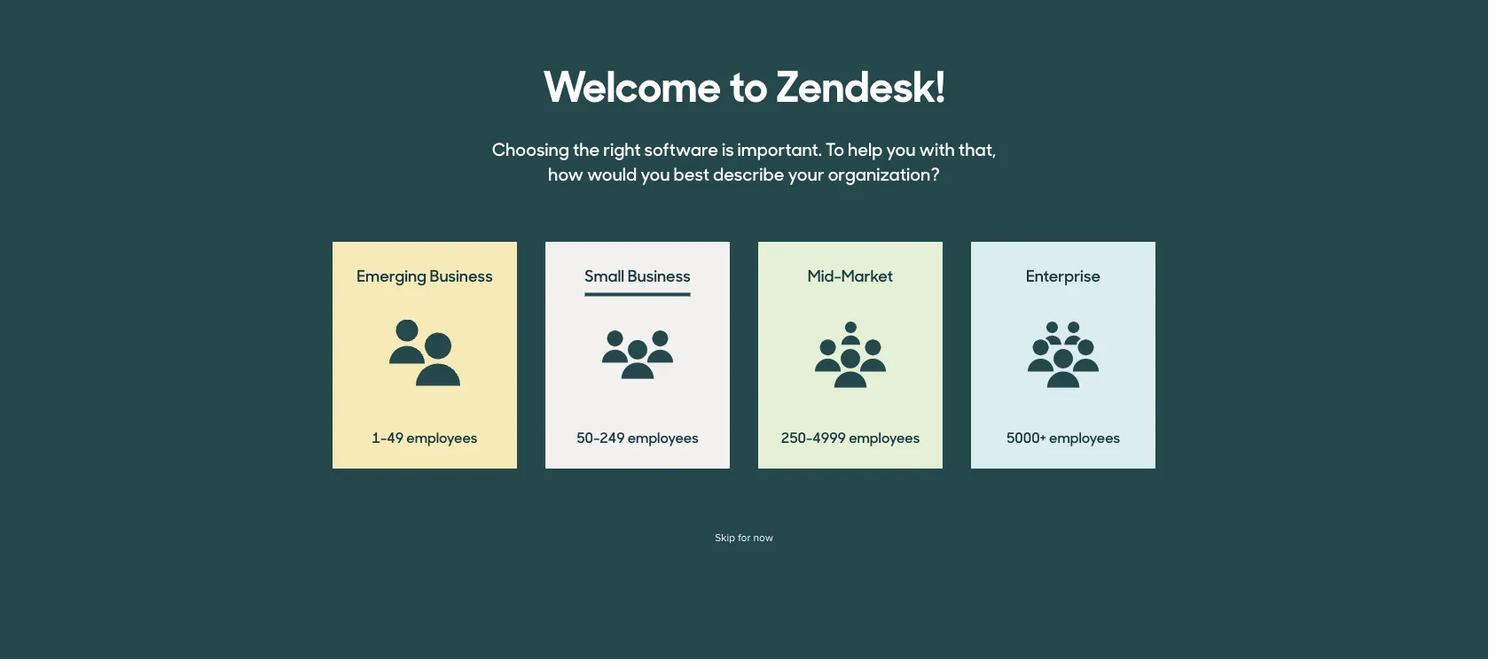 Task type: vqa. For each thing, say whether or not it's contained in the screenshot.
Welcome to Zendesk
no



Task type: describe. For each thing, give the bounding box(es) containing it.
5000+
[[1007, 427, 1046, 447]]

skip for now link
[[715, 532, 773, 545]]

welcome
[[543, 51, 721, 114]]

important.
[[737, 136, 822, 161]]

249
[[600, 427, 625, 447]]

1-
[[372, 427, 387, 447]]

50-
[[577, 427, 600, 447]]

welcome to zendesk!
[[543, 51, 945, 114]]

help
[[848, 136, 883, 161]]

esmb image
[[389, 320, 460, 391]]

4999
[[813, 427, 846, 447]]

the
[[573, 136, 600, 161]]

emerging
[[357, 263, 427, 286]]

small
[[585, 263, 625, 286]]

skip
[[715, 532, 735, 545]]

now
[[753, 532, 773, 545]]

describe
[[713, 161, 784, 185]]

to
[[826, 136, 844, 161]]

smb image
[[602, 331, 673, 380]]

mid-
[[808, 263, 841, 286]]

3 employees from the left
[[1049, 427, 1120, 447]]

would
[[587, 161, 637, 185]]

250-4999 employees
[[781, 427, 920, 447]]

250-
[[781, 427, 813, 447]]

employees for small business
[[628, 427, 699, 447]]

1 horizontal spatial you
[[886, 136, 916, 161]]

organization?
[[828, 161, 940, 185]]

employees for emerging business
[[406, 427, 477, 447]]

zendesk!
[[776, 51, 945, 114]]

enterprise image
[[1028, 322, 1099, 389]]

enterprise
[[1026, 263, 1101, 286]]

for
[[738, 532, 751, 545]]

how
[[548, 161, 584, 185]]

mid market image
[[815, 322, 886, 389]]



Task type: locate. For each thing, give the bounding box(es) containing it.
right
[[603, 136, 641, 161]]

you
[[886, 136, 916, 161], [641, 161, 670, 185]]

employees right 4999 on the bottom right of the page
[[849, 427, 920, 447]]

49
[[387, 427, 404, 447]]

you left the best
[[641, 161, 670, 185]]

50-249 employees
[[577, 427, 699, 447]]

employees for mid-market
[[849, 427, 920, 447]]

1 employees from the left
[[628, 427, 699, 447]]

0 horizontal spatial you
[[641, 161, 670, 185]]

is
[[722, 136, 734, 161]]

software
[[644, 136, 718, 161]]

that,
[[959, 136, 996, 161]]

business
[[430, 263, 493, 286], [628, 263, 691, 286]]

to
[[729, 51, 768, 114]]

employees right 49
[[406, 427, 477, 447]]

1 business from the left
[[430, 263, 493, 286]]

choosing the right software is important. to help you with that, how would you best describe your organization?
[[492, 136, 996, 185]]

you right the help
[[886, 136, 916, 161]]

best
[[674, 161, 710, 185]]

business right small
[[628, 263, 691, 286]]

employees right 5000+
[[1049, 427, 1120, 447]]

market
[[841, 263, 893, 286]]

1-49 employees
[[372, 427, 477, 447]]

small business
[[585, 263, 691, 286]]

business for small business
[[628, 263, 691, 286]]

employees
[[628, 427, 699, 447], [849, 427, 920, 447], [1049, 427, 1120, 447], [406, 427, 477, 447]]

skip for now
[[715, 532, 773, 545]]

employees right 249
[[628, 427, 699, 447]]

1 horizontal spatial business
[[628, 263, 691, 286]]

5000+ employees
[[1007, 427, 1120, 447]]

4 employees from the left
[[406, 427, 477, 447]]

business right emerging
[[430, 263, 493, 286]]

2 employees from the left
[[849, 427, 920, 447]]

2 business from the left
[[628, 263, 691, 286]]

business for emerging business
[[430, 263, 493, 286]]

emerging business
[[357, 263, 493, 286]]

choosing
[[492, 136, 569, 161]]

0 horizontal spatial business
[[430, 263, 493, 286]]

with
[[919, 136, 955, 161]]

mid-market
[[808, 263, 893, 286]]

your
[[788, 161, 825, 185]]



